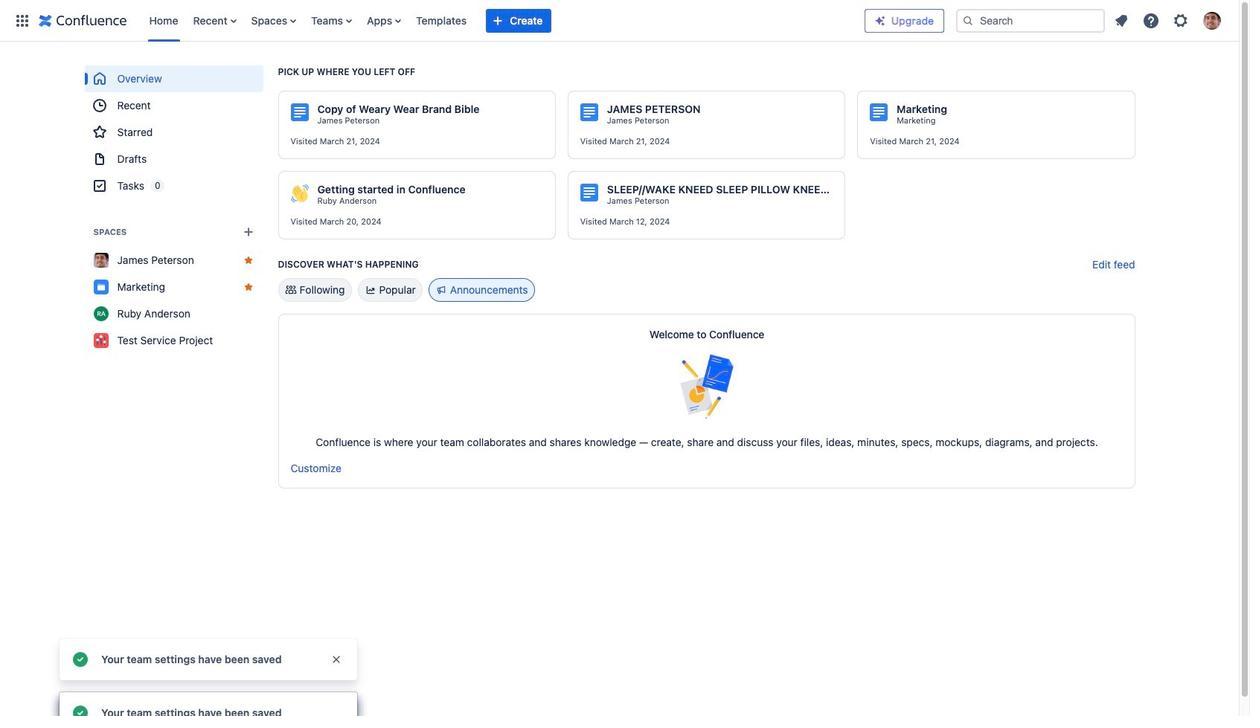 Task type: describe. For each thing, give the bounding box(es) containing it.
dismiss image
[[330, 654, 342, 666]]

list for the appswitcher icon
[[142, 0, 865, 41]]

create a space image
[[239, 223, 257, 241]]

help icon image
[[1142, 12, 1160, 29]]

appswitcher icon image
[[13, 12, 31, 29]]

global element
[[9, 0, 865, 41]]

unstar this space image
[[242, 254, 254, 266]]



Task type: vqa. For each thing, say whether or not it's contained in the screenshot.
Sync
no



Task type: locate. For each thing, give the bounding box(es) containing it.
your profile and preferences image
[[1203, 12, 1221, 29]]

0 horizontal spatial list
[[142, 0, 865, 41]]

notification icon image
[[1112, 12, 1130, 29]]

Search field
[[956, 9, 1105, 32]]

list for premium icon
[[1108, 7, 1230, 34]]

:wave: image
[[291, 185, 308, 202]]

unstar this space image
[[242, 281, 254, 293]]

search image
[[962, 15, 974, 26]]

banner
[[0, 0, 1239, 42]]

success image
[[71, 705, 89, 717], [71, 705, 89, 717]]

confluence image
[[39, 12, 127, 29], [39, 12, 127, 29]]

:wave: image
[[291, 185, 308, 202]]

list
[[142, 0, 865, 41], [1108, 7, 1230, 34]]

success image
[[71, 651, 89, 669]]

None search field
[[956, 9, 1105, 32]]

1 horizontal spatial list
[[1108, 7, 1230, 34]]

group
[[84, 65, 263, 199]]

settings icon image
[[1172, 12, 1190, 29]]

premium image
[[874, 15, 886, 26]]



